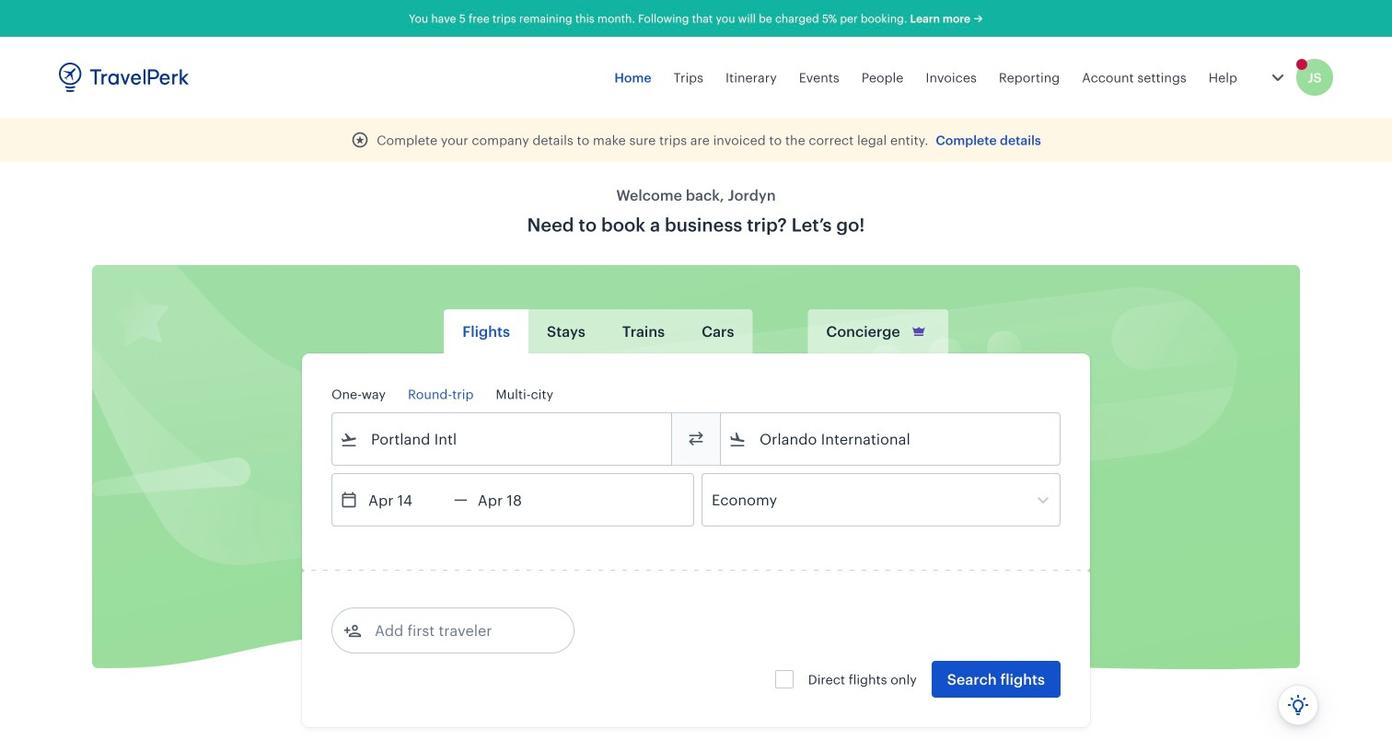 Task type: locate. For each thing, give the bounding box(es) containing it.
Depart text field
[[358, 474, 454, 526]]

From search field
[[358, 424, 647, 454]]

Return text field
[[468, 474, 563, 526]]

Add first traveler search field
[[362, 616, 553, 645]]

To search field
[[747, 424, 1036, 454]]



